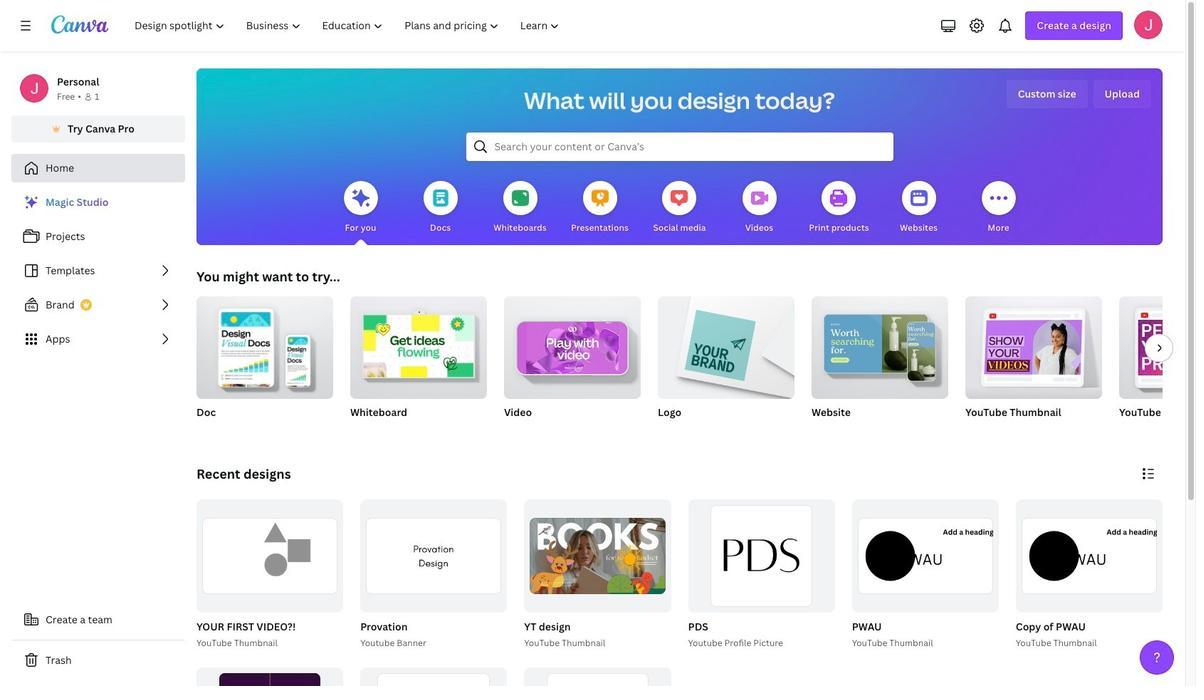 Task type: describe. For each thing, give the bounding box(es) containing it.
top level navigation element
[[125, 11, 572, 40]]



Task type: locate. For each thing, give the bounding box(es) containing it.
Search search field
[[495, 133, 865, 160]]

list
[[11, 188, 185, 353]]

None search field
[[466, 133, 894, 161]]

group
[[197, 291, 333, 437], [197, 291, 333, 399], [351, 291, 487, 437], [351, 291, 487, 399], [504, 291, 641, 437], [504, 291, 641, 399], [658, 291, 795, 437], [658, 291, 795, 399], [812, 291, 949, 437], [812, 291, 949, 399], [966, 291, 1103, 437], [966, 291, 1103, 399], [1120, 296, 1197, 437], [1120, 296, 1197, 399], [194, 499, 344, 650], [197, 499, 344, 612], [358, 499, 508, 650], [361, 499, 508, 612], [522, 499, 672, 650], [525, 499, 672, 612], [686, 499, 835, 650], [689, 499, 835, 612], [850, 499, 999, 650], [853, 499, 999, 612], [1014, 499, 1163, 650], [1017, 499, 1163, 612], [197, 667, 344, 686], [361, 667, 508, 686], [525, 667, 672, 686]]

james peterson image
[[1135, 11, 1163, 39]]



Task type: vqa. For each thing, say whether or not it's contained in the screenshot.
bottommost 'the'
no



